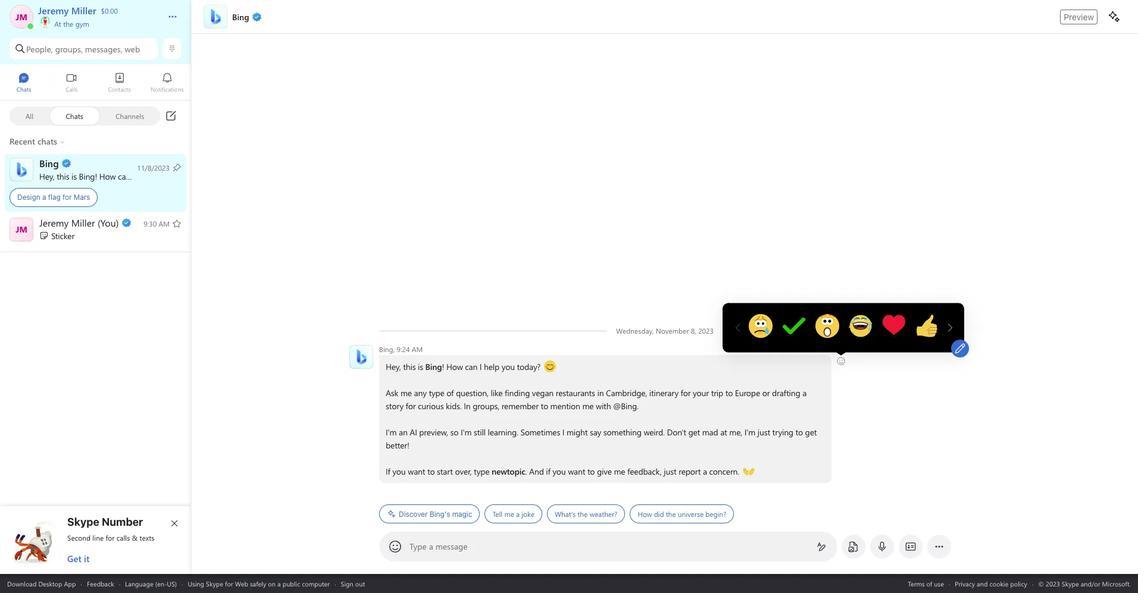 Task type: locate. For each thing, give the bounding box(es) containing it.
sign out link
[[341, 580, 365, 589]]

tab list
[[0, 67, 191, 100]]

1 vertical spatial of
[[927, 580, 933, 589]]

2 want from the left
[[568, 466, 586, 478]]

you inside ask me any type of question, like finding vegan restaurants in cambridge, itinerary for your trip to europe or drafting a story for curious kids. in groups, remember to mention me with @bing. i'm an ai preview, so i'm still learning. sometimes i might say something weird. don't get mad at me, i'm just trying to get better! if you want to start over, type
[[393, 466, 406, 478]]

just left report
[[664, 466, 677, 478]]

hey, this is bing ! how can i help you today? up question, on the bottom of the page
[[386, 362, 543, 373]]

9:24
[[397, 345, 410, 354]]

(openhands)
[[743, 466, 788, 477]]

groups, inside ask me any type of question, like finding vegan restaurants in cambridge, itinerary for your trip to europe or drafting a story for curious kids. in groups, remember to mention me with @bing. i'm an ai preview, so i'm still learning. sometimes i might say something weird. don't get mad at me, i'm just trying to get better! if you want to start over, type
[[473, 401, 500, 412]]

0 horizontal spatial bing
[[79, 171, 95, 182]]

begin?
[[706, 510, 727, 519]]

what's the weather? button
[[547, 505, 626, 524]]

discover
[[399, 510, 428, 519]]

hey, up design a flag for mars
[[39, 171, 55, 182]]

0 vertical spatial is
[[71, 171, 77, 182]]

bing up any
[[426, 362, 442, 373]]

1 want from the left
[[408, 466, 425, 478]]

like
[[491, 388, 503, 399]]

any
[[414, 388, 427, 399]]

curious
[[418, 401, 444, 412]]

1 horizontal spatial groups,
[[473, 401, 500, 412]]

of inside ask me any type of question, like finding vegan restaurants in cambridge, itinerary for your trip to europe or drafting a story for curious kids. in groups, remember to mention me with @bing. i'm an ai preview, so i'm still learning. sometimes i might say something weird. don't get mad at me, i'm just trying to get better! if you want to start over, type
[[447, 388, 454, 399]]

what's
[[555, 510, 576, 519]]

language (en-us)
[[125, 580, 177, 589]]

hey, down bing,
[[386, 362, 401, 373]]

0 horizontal spatial this
[[57, 171, 69, 182]]

just
[[758, 427, 771, 438], [664, 466, 677, 478]]

concern.
[[710, 466, 740, 478]]

1 horizontal spatial want
[[568, 466, 586, 478]]

just left trying at the bottom of the page
[[758, 427, 771, 438]]

skype up second
[[67, 516, 99, 529]]

0 vertical spatial i
[[133, 171, 135, 182]]

1 vertical spatial how
[[447, 362, 463, 373]]

want left give
[[568, 466, 586, 478]]

better!
[[386, 440, 410, 452]]

in
[[598, 388, 604, 399]]

of left use at the bottom right
[[927, 580, 933, 589]]

this up flag
[[57, 171, 69, 182]]

1 horizontal spatial this
[[403, 362, 416, 373]]

can
[[118, 171, 130, 182], [465, 362, 478, 373]]

type right over,
[[474, 466, 490, 478]]

an
[[399, 427, 408, 438]]

2 vertical spatial how
[[638, 510, 653, 519]]

tell me a joke button
[[485, 505, 543, 524]]

0 horizontal spatial !
[[95, 171, 97, 182]]

for
[[63, 193, 72, 202], [681, 388, 691, 399], [406, 401, 416, 412], [106, 534, 115, 543], [225, 580, 233, 589]]

hey, this is bing ! how can i help you today?
[[39, 171, 196, 182], [386, 362, 543, 373]]

groups, down like
[[473, 401, 500, 412]]

me left any
[[401, 388, 412, 399]]

a left flag
[[42, 193, 46, 202]]

to right trip
[[726, 388, 733, 399]]

hey, this is bing ! how can i help you today? up mars
[[39, 171, 196, 182]]

of
[[447, 388, 454, 399], [927, 580, 933, 589]]

0 horizontal spatial hey,
[[39, 171, 55, 182]]

start
[[437, 466, 453, 478]]

a right drafting
[[803, 388, 807, 399]]

me left with
[[583, 401, 594, 412]]

0 vertical spatial skype
[[67, 516, 99, 529]]

1 vertical spatial groups,
[[473, 401, 500, 412]]

restaurants
[[556, 388, 596, 399]]

us)
[[167, 580, 177, 589]]

1 horizontal spatial hey, this is bing ! how can i help you today?
[[386, 362, 543, 373]]

desktop
[[38, 580, 62, 589]]

1 vertical spatial can
[[465, 362, 478, 373]]

get
[[67, 553, 82, 565]]

cambridge,
[[606, 388, 648, 399]]

me
[[401, 388, 412, 399], [583, 401, 594, 412], [614, 466, 626, 478], [505, 510, 515, 519]]

for right flag
[[63, 193, 72, 202]]

1 horizontal spatial today?
[[517, 362, 541, 373]]

1 horizontal spatial skype
[[206, 580, 223, 589]]

1 horizontal spatial how
[[447, 362, 463, 373]]

0 horizontal spatial type
[[429, 388, 445, 399]]

! up curious at the left bottom of page
[[442, 362, 445, 373]]

2 vertical spatial i
[[563, 427, 565, 438]]

finding
[[505, 388, 530, 399]]

1 get from the left
[[689, 427, 701, 438]]

0 vertical spatial this
[[57, 171, 69, 182]]

0 vertical spatial groups,
[[55, 43, 83, 55]]

.
[[526, 466, 527, 478]]

0 horizontal spatial just
[[664, 466, 677, 478]]

1 horizontal spatial the
[[578, 510, 588, 519]]

the for what's
[[578, 510, 588, 519]]

1 horizontal spatial is
[[418, 362, 424, 373]]

0 horizontal spatial today?
[[170, 171, 194, 182]]

drafting
[[773, 388, 801, 399]]

your
[[693, 388, 709, 399]]

how up question, on the bottom of the page
[[447, 362, 463, 373]]

1 vertical spatial is
[[418, 362, 424, 373]]

is up mars
[[71, 171, 77, 182]]

feedback,
[[628, 466, 662, 478]]

0 vertical spatial of
[[447, 388, 454, 399]]

am
[[412, 345, 423, 354]]

how
[[99, 171, 116, 182], [447, 362, 463, 373], [638, 510, 653, 519]]

i'm right so at the left of page
[[461, 427, 472, 438]]

mad
[[703, 427, 719, 438]]

the right what's
[[578, 510, 588, 519]]

0 horizontal spatial groups,
[[55, 43, 83, 55]]

skype right the using
[[206, 580, 223, 589]]

terms of use link
[[909, 580, 945, 589]]

1 vertical spatial bing
[[426, 362, 442, 373]]

0 horizontal spatial skype
[[67, 516, 99, 529]]

want left the start
[[408, 466, 425, 478]]

0 horizontal spatial can
[[118, 171, 130, 182]]

0 vertical spatial just
[[758, 427, 771, 438]]

me right give
[[614, 466, 626, 478]]

a left the joke
[[516, 510, 520, 519]]

how left 'did'
[[638, 510, 653, 519]]

help
[[137, 171, 152, 182], [484, 362, 500, 373]]

0 vertical spatial how
[[99, 171, 116, 182]]

1 vertical spatial !
[[442, 362, 445, 373]]

i'm right the me,
[[745, 427, 756, 438]]

app
[[64, 580, 76, 589]]

0 vertical spatial hey,
[[39, 171, 55, 182]]

0 horizontal spatial get
[[689, 427, 701, 438]]

in
[[464, 401, 471, 412]]

1 horizontal spatial i'm
[[461, 427, 472, 438]]

get right trying at the bottom of the page
[[806, 427, 817, 438]]

get
[[689, 427, 701, 438], [806, 427, 817, 438]]

of up "kids."
[[447, 388, 454, 399]]

bing, 9:24 am
[[379, 345, 423, 354]]

0 vertical spatial today?
[[170, 171, 194, 182]]

0 vertical spatial !
[[95, 171, 97, 182]]

second line for calls & texts
[[67, 534, 155, 543]]

! up "sticker" button
[[95, 171, 97, 182]]

at
[[54, 19, 61, 29]]

might
[[567, 427, 588, 438]]

to left the start
[[428, 466, 435, 478]]

1 vertical spatial i
[[480, 362, 482, 373]]

1 horizontal spatial can
[[465, 362, 478, 373]]

how up "sticker" button
[[99, 171, 116, 182]]

1 horizontal spatial !
[[442, 362, 445, 373]]

1 vertical spatial help
[[484, 362, 500, 373]]

preview,
[[420, 427, 448, 438]]

0 horizontal spatial of
[[447, 388, 454, 399]]

0 horizontal spatial i
[[133, 171, 135, 182]]

2 horizontal spatial i'm
[[745, 427, 756, 438]]

2 horizontal spatial i
[[563, 427, 565, 438]]

bing up mars
[[79, 171, 95, 182]]

skype number element
[[10, 516, 182, 565]]

the right at
[[63, 19, 73, 29]]

i'm left an
[[386, 427, 397, 438]]

me right tell
[[505, 510, 515, 519]]

weird.
[[644, 427, 665, 438]]

computer
[[302, 580, 330, 589]]

0 horizontal spatial how
[[99, 171, 116, 182]]

(smileeyes)
[[544, 361, 583, 372]]

use
[[935, 580, 945, 589]]

tell me a joke
[[493, 510, 535, 519]]

0 vertical spatial hey, this is bing ! how can i help you today?
[[39, 171, 196, 182]]

2 horizontal spatial how
[[638, 510, 653, 519]]

1 horizontal spatial bing
[[426, 362, 442, 373]]

1 horizontal spatial i
[[480, 362, 482, 373]]

1 vertical spatial hey, this is bing ! how can i help you today?
[[386, 362, 543, 373]]

if
[[386, 466, 391, 478]]

type up curious at the left bottom of page
[[429, 388, 445, 399]]

0 horizontal spatial help
[[137, 171, 152, 182]]

1 horizontal spatial get
[[806, 427, 817, 438]]

did
[[654, 510, 664, 519]]

sticker
[[51, 230, 74, 242]]

mars
[[74, 193, 90, 202]]

the right 'did'
[[666, 510, 676, 519]]

to down vegan at the bottom left of the page
[[541, 401, 549, 412]]

0 horizontal spatial want
[[408, 466, 425, 478]]

0 vertical spatial type
[[429, 388, 445, 399]]

0 horizontal spatial the
[[63, 19, 73, 29]]

give
[[597, 466, 612, 478]]

this down 9:24
[[403, 362, 416, 373]]

over,
[[455, 466, 472, 478]]

get left mad
[[689, 427, 701, 438]]

0 horizontal spatial i'm
[[386, 427, 397, 438]]

for left web at the bottom left of the page
[[225, 580, 233, 589]]

1 horizontal spatial hey,
[[386, 362, 401, 373]]

for right line
[[106, 534, 115, 543]]

1 horizontal spatial type
[[474, 466, 490, 478]]

trying
[[773, 427, 794, 438]]

1 horizontal spatial just
[[758, 427, 771, 438]]

language (en-us) link
[[125, 580, 177, 589]]

skype number
[[67, 516, 143, 529]]

just inside ask me any type of question, like finding vegan restaurants in cambridge, itinerary for your trip to europe or drafting a story for curious kids. in groups, remember to mention me with @bing. i'm an ai preview, so i'm still learning. sometimes i might say something weird. don't get mad at me, i'm just trying to get better! if you want to start over, type
[[758, 427, 771, 438]]

is down am
[[418, 362, 424, 373]]

trip
[[712, 388, 724, 399]]

type
[[429, 388, 445, 399], [474, 466, 490, 478]]

groups, down at the gym
[[55, 43, 83, 55]]



Task type: describe. For each thing, give the bounding box(es) containing it.
2 get from the left
[[806, 427, 817, 438]]

language
[[125, 580, 153, 589]]

groups, inside people, groups, messages, web button
[[55, 43, 83, 55]]

a inside ask me any type of question, like finding vegan restaurants in cambridge, itinerary for your trip to europe or drafting a story for curious kids. in groups, remember to mention me with @bing. i'm an ai preview, so i'm still learning. sometimes i might say something weird. don't get mad at me, i'm just trying to get better! if you want to start over, type
[[803, 388, 807, 399]]

get it
[[67, 553, 90, 565]]

line
[[93, 534, 104, 543]]

@bing.
[[614, 401, 639, 412]]

ask
[[386, 388, 399, 399]]

channels
[[116, 111, 144, 121]]

2 i'm from the left
[[461, 427, 472, 438]]

1 horizontal spatial help
[[484, 362, 500, 373]]

privacy and cookie policy link
[[956, 580, 1028, 589]]

calls
[[117, 534, 130, 543]]

cookie
[[990, 580, 1009, 589]]

at the gym button
[[38, 17, 156, 195]]

using skype for web safely on a public computer link
[[188, 580, 330, 589]]

1 vertical spatial just
[[664, 466, 677, 478]]

1 i'm from the left
[[386, 427, 397, 438]]

europe
[[736, 388, 761, 399]]

0 vertical spatial bing
[[79, 171, 95, 182]]

0 vertical spatial can
[[118, 171, 130, 182]]

3 i'm from the left
[[745, 427, 756, 438]]

people, groups, messages, web button
[[10, 38, 158, 60]]

design a flag for mars
[[17, 193, 90, 202]]

0 horizontal spatial is
[[71, 171, 77, 182]]

weather?
[[590, 510, 618, 519]]

me inside button
[[505, 510, 515, 519]]

flag
[[48, 193, 61, 202]]

how inside button
[[638, 510, 653, 519]]

type
[[410, 541, 427, 553]]

download desktop app
[[7, 580, 76, 589]]

for left your
[[681, 388, 691, 399]]

don't
[[667, 427, 687, 438]]

what's the weather?
[[555, 510, 618, 519]]

it
[[84, 553, 90, 565]]

using
[[188, 580, 204, 589]]

for right story
[[406, 401, 416, 412]]

1 vertical spatial skype
[[206, 580, 223, 589]]

question,
[[456, 388, 489, 399]]

second
[[67, 534, 91, 543]]

want inside ask me any type of question, like finding vegan restaurants in cambridge, itinerary for your trip to europe or drafting a story for curious kids. in groups, remember to mention me with @bing. i'm an ai preview, so i'm still learning. sometimes i might say something weird. don't get mad at me, i'm just trying to get better! if you want to start over, type
[[408, 466, 425, 478]]

(en-
[[155, 580, 167, 589]]

on
[[268, 580, 276, 589]]

safely
[[250, 580, 266, 589]]

say
[[590, 427, 602, 438]]

feedback
[[87, 580, 114, 589]]

1 vertical spatial this
[[403, 362, 416, 373]]

ai
[[410, 427, 417, 438]]

ask me any type of question, like finding vegan restaurants in cambridge, itinerary for your trip to europe or drafting a story for curious kids. in groups, remember to mention me with @bing. i'm an ai preview, so i'm still learning. sometimes i might say something weird. don't get mad at me, i'm just trying to get better! if you want to start over, type
[[386, 388, 820, 478]]

joke
[[522, 510, 535, 519]]

number
[[102, 516, 143, 529]]

out
[[355, 580, 365, 589]]

the for at
[[63, 19, 73, 29]]

at the gym
[[52, 19, 89, 29]]

gym
[[75, 19, 89, 29]]

design
[[17, 193, 40, 202]]

all
[[25, 111, 33, 121]]

people,
[[26, 43, 53, 55]]

privacy
[[956, 580, 976, 589]]

0 vertical spatial help
[[137, 171, 152, 182]]

how did the universe begin? button
[[630, 505, 735, 524]]

at
[[721, 427, 728, 438]]

or
[[763, 388, 770, 399]]

0 horizontal spatial hey, this is bing ! how can i help you today?
[[39, 171, 196, 182]]

so
[[451, 427, 459, 438]]

a right report
[[703, 466, 708, 478]]

1 vertical spatial today?
[[517, 362, 541, 373]]

terms of use
[[909, 580, 945, 589]]

how did the universe begin?
[[638, 510, 727, 519]]

to left give
[[588, 466, 595, 478]]

1 horizontal spatial of
[[927, 580, 933, 589]]

1 vertical spatial type
[[474, 466, 490, 478]]

me,
[[730, 427, 743, 438]]

report
[[679, 466, 701, 478]]

using skype for web safely on a public computer
[[188, 580, 330, 589]]

&
[[132, 534, 138, 543]]

for inside skype number "element"
[[106, 534, 115, 543]]

sign
[[341, 580, 354, 589]]

story
[[386, 401, 404, 412]]

if
[[546, 466, 551, 478]]

skype inside "element"
[[67, 516, 99, 529]]

terms
[[909, 580, 925, 589]]

kids.
[[446, 401, 462, 412]]

web
[[235, 580, 248, 589]]

sometimes
[[521, 427, 561, 438]]

mention
[[551, 401, 581, 412]]

and
[[530, 466, 544, 478]]

sticker button
[[0, 213, 191, 248]]

newtopic
[[492, 466, 526, 478]]

a inside button
[[516, 510, 520, 519]]

type a message
[[410, 541, 468, 553]]

1 vertical spatial hey,
[[386, 362, 401, 373]]

Type a message text field
[[410, 541, 808, 554]]

learning.
[[488, 427, 519, 438]]

with
[[596, 401, 611, 412]]

feedback link
[[87, 580, 114, 589]]

2 horizontal spatial the
[[666, 510, 676, 519]]

something
[[604, 427, 642, 438]]

universe
[[678, 510, 704, 519]]

newtopic . and if you want to give me feedback, just report a concern.
[[492, 466, 742, 478]]

preview
[[1065, 12, 1095, 22]]

vegan
[[532, 388, 554, 399]]

still
[[474, 427, 486, 438]]

privacy and cookie policy
[[956, 580, 1028, 589]]

policy
[[1011, 580, 1028, 589]]

download
[[7, 580, 37, 589]]

a right type
[[429, 541, 434, 553]]

to right trying at the bottom of the page
[[796, 427, 804, 438]]

tell
[[493, 510, 503, 519]]

public
[[283, 580, 300, 589]]

i inside ask me any type of question, like finding vegan restaurants in cambridge, itinerary for your trip to europe or drafting a story for curious kids. in groups, remember to mention me with @bing. i'm an ai preview, so i'm still learning. sometimes i might say something weird. don't get mad at me, i'm just trying to get better! if you want to start over, type
[[563, 427, 565, 438]]

a right the on on the bottom left
[[278, 580, 281, 589]]



Task type: vqa. For each thing, say whether or not it's contained in the screenshot.
The Set A Status button
no



